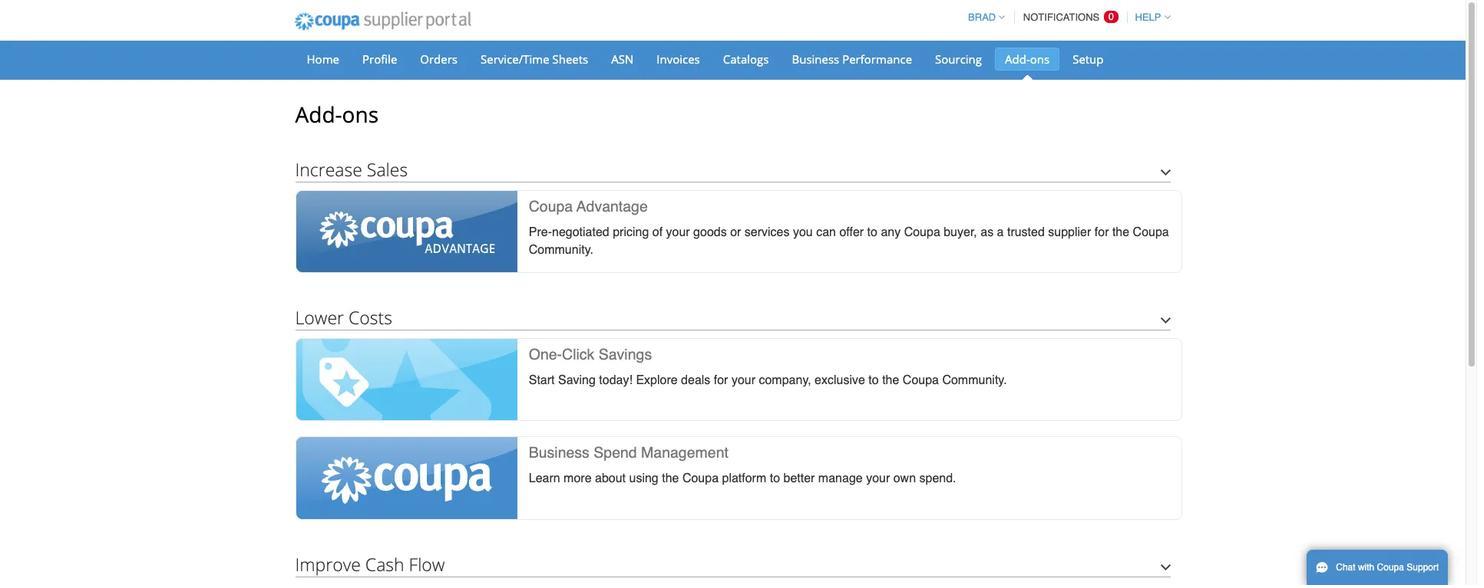 Task type: vqa. For each thing, say whether or not it's contained in the screenshot.
Panel
no



Task type: describe. For each thing, give the bounding box(es) containing it.
1 vertical spatial community.
[[943, 374, 1007, 388]]

0 horizontal spatial add-
[[295, 100, 342, 129]]

using
[[629, 473, 659, 486]]

explore
[[636, 374, 678, 388]]

chat with coupa support button
[[1307, 551, 1449, 586]]

profile link
[[352, 48, 407, 71]]

chat with coupa support
[[1336, 563, 1439, 574]]

brad
[[968, 12, 996, 23]]

business spend management
[[529, 445, 729, 462]]

for inside pre-negotiated pricing of your goods or services you can offer to any coupa buyer, as a trusted supplier for the coupa community.
[[1095, 226, 1109, 240]]

invoices
[[657, 51, 700, 67]]

pricing
[[613, 226, 649, 240]]

coupa supplier portal image
[[284, 2, 482, 41]]

improve
[[295, 553, 361, 577]]

business for business performance
[[792, 51, 840, 67]]

catalogs
[[723, 51, 769, 67]]

to inside pre-negotiated pricing of your goods or services you can offer to any coupa buyer, as a trusted supplier for the coupa community.
[[867, 226, 878, 240]]

trusted
[[1007, 226, 1045, 240]]

saving
[[558, 374, 596, 388]]

1 vertical spatial add-ons
[[295, 100, 379, 129]]

1 vertical spatial the
[[882, 374, 900, 388]]

savings
[[599, 346, 652, 363]]

0
[[1109, 11, 1114, 22]]

sheets
[[553, 51, 588, 67]]

or
[[730, 226, 741, 240]]

with
[[1358, 563, 1375, 574]]

any
[[881, 226, 901, 240]]

add- inside add-ons link
[[1005, 51, 1030, 67]]

about
[[595, 473, 626, 486]]

increase sales
[[295, 157, 408, 182]]

business performance link
[[782, 48, 922, 71]]

a
[[997, 226, 1004, 240]]

navigation containing notifications 0
[[962, 2, 1171, 32]]

setup
[[1073, 51, 1104, 67]]

setup link
[[1063, 48, 1114, 71]]

today!
[[599, 374, 633, 388]]

better
[[784, 473, 815, 486]]

help
[[1135, 12, 1161, 23]]

advantage
[[577, 198, 648, 215]]

lower
[[295, 306, 344, 330]]

of
[[653, 226, 663, 240]]

you
[[793, 226, 813, 240]]

own
[[894, 473, 916, 486]]

service/time
[[481, 51, 550, 67]]

deals
[[681, 374, 711, 388]]

cash
[[365, 553, 404, 577]]

exclusive
[[815, 374, 865, 388]]

catalogs link
[[713, 48, 779, 71]]



Task type: locate. For each thing, give the bounding box(es) containing it.
1 vertical spatial to
[[869, 374, 879, 388]]

0 vertical spatial for
[[1095, 226, 1109, 240]]

add-ons link
[[995, 48, 1060, 71]]

more
[[564, 473, 592, 486]]

your right of
[[666, 226, 690, 240]]

manage
[[818, 473, 863, 486]]

coupa advantage
[[529, 198, 648, 215]]

chat
[[1336, 563, 1356, 574]]

0 horizontal spatial add-ons
[[295, 100, 379, 129]]

the right using
[[662, 473, 679, 486]]

add- down home
[[295, 100, 342, 129]]

lower costs
[[295, 306, 392, 330]]

goods
[[693, 226, 727, 240]]

community.
[[529, 243, 594, 257], [943, 374, 1007, 388]]

the right the supplier
[[1113, 226, 1130, 240]]

1 vertical spatial business
[[529, 445, 590, 462]]

0 horizontal spatial community.
[[529, 243, 594, 257]]

your left own
[[866, 473, 890, 486]]

0 horizontal spatial business
[[529, 445, 590, 462]]

buyer,
[[944, 226, 977, 240]]

orders link
[[410, 48, 468, 71]]

as
[[981, 226, 994, 240]]

0 vertical spatial business
[[792, 51, 840, 67]]

the
[[1113, 226, 1130, 240], [882, 374, 900, 388], [662, 473, 679, 486]]

2 vertical spatial to
[[770, 473, 780, 486]]

coupa inside button
[[1377, 563, 1404, 574]]

sourcing link
[[925, 48, 992, 71]]

learn more about using the coupa platform to better manage your own spend.
[[529, 473, 956, 486]]

your inside pre-negotiated pricing of your goods or services you can offer to any coupa buyer, as a trusted supplier for the coupa community.
[[666, 226, 690, 240]]

help link
[[1128, 12, 1171, 23]]

ons
[[1030, 51, 1050, 67], [342, 100, 379, 129]]

1 horizontal spatial add-
[[1005, 51, 1030, 67]]

add-
[[1005, 51, 1030, 67], [295, 100, 342, 129]]

service/time sheets
[[481, 51, 588, 67]]

0 vertical spatial to
[[867, 226, 878, 240]]

spend.
[[920, 473, 956, 486]]

performance
[[843, 51, 912, 67]]

notifications 0
[[1024, 11, 1114, 23]]

your
[[666, 226, 690, 240], [732, 374, 756, 388], [866, 473, 890, 486]]

flow
[[409, 553, 445, 577]]

business left performance
[[792, 51, 840, 67]]

0 horizontal spatial the
[[662, 473, 679, 486]]

asn link
[[601, 48, 644, 71]]

to left better
[[770, 473, 780, 486]]

0 vertical spatial the
[[1113, 226, 1130, 240]]

ons down notifications on the right top
[[1030, 51, 1050, 67]]

1 horizontal spatial business
[[792, 51, 840, 67]]

to right "exclusive"
[[869, 374, 879, 388]]

business performance
[[792, 51, 912, 67]]

start saving today! explore deals for your company, exclusive to the coupa community.
[[529, 374, 1007, 388]]

0 horizontal spatial ons
[[342, 100, 379, 129]]

costs
[[349, 306, 392, 330]]

0 vertical spatial add-
[[1005, 51, 1030, 67]]

1 horizontal spatial community.
[[943, 374, 1007, 388]]

coupa
[[529, 198, 573, 215], [904, 226, 941, 240], [1133, 226, 1169, 240], [903, 374, 939, 388], [683, 473, 719, 486], [1377, 563, 1404, 574]]

business
[[792, 51, 840, 67], [529, 445, 590, 462]]

add-ons up increase
[[295, 100, 379, 129]]

increase
[[295, 157, 362, 182]]

the inside pre-negotiated pricing of your goods or services you can offer to any coupa buyer, as a trusted supplier for the coupa community.
[[1113, 226, 1130, 240]]

pre-
[[529, 226, 552, 240]]

your left company,
[[732, 374, 756, 388]]

for
[[1095, 226, 1109, 240], [714, 374, 728, 388]]

2 vertical spatial your
[[866, 473, 890, 486]]

0 vertical spatial community.
[[529, 243, 594, 257]]

0 horizontal spatial your
[[666, 226, 690, 240]]

business for business spend management
[[529, 445, 590, 462]]

offer
[[840, 226, 864, 240]]

learn
[[529, 473, 560, 486]]

supplier
[[1048, 226, 1091, 240]]

negotiated
[[552, 226, 610, 240]]

asn
[[611, 51, 634, 67]]

1 vertical spatial ons
[[342, 100, 379, 129]]

2 horizontal spatial the
[[1113, 226, 1130, 240]]

for right deals
[[714, 374, 728, 388]]

community. inside pre-negotiated pricing of your goods or services you can offer to any coupa buyer, as a trusted supplier for the coupa community.
[[529, 243, 594, 257]]

company,
[[759, 374, 811, 388]]

pre-negotiated pricing of your goods or services you can offer to any coupa buyer, as a trusted supplier for the coupa community.
[[529, 226, 1169, 257]]

orders
[[420, 51, 458, 67]]

profile
[[362, 51, 397, 67]]

platform
[[722, 473, 767, 486]]

1 horizontal spatial the
[[882, 374, 900, 388]]

management
[[641, 445, 729, 462]]

service/time sheets link
[[471, 48, 598, 71]]

spend
[[594, 445, 637, 462]]

home link
[[297, 48, 349, 71]]

1 vertical spatial your
[[732, 374, 756, 388]]

brad link
[[962, 12, 1005, 23]]

sales
[[367, 157, 408, 182]]

to
[[867, 226, 878, 240], [869, 374, 879, 388], [770, 473, 780, 486]]

one-
[[529, 346, 562, 363]]

for right the supplier
[[1095, 226, 1109, 240]]

ons up "increase sales"
[[342, 100, 379, 129]]

start
[[529, 374, 555, 388]]

improve cash flow
[[295, 553, 445, 577]]

1 vertical spatial for
[[714, 374, 728, 388]]

0 horizontal spatial for
[[714, 374, 728, 388]]

one-click savings
[[529, 346, 652, 363]]

home
[[307, 51, 339, 67]]

notifications
[[1024, 12, 1100, 23]]

support
[[1407, 563, 1439, 574]]

click
[[562, 346, 595, 363]]

2 horizontal spatial your
[[866, 473, 890, 486]]

business inside business performance link
[[792, 51, 840, 67]]

navigation
[[962, 2, 1171, 32]]

can
[[816, 226, 836, 240]]

services
[[745, 226, 790, 240]]

0 vertical spatial ons
[[1030, 51, 1050, 67]]

to left any
[[867, 226, 878, 240]]

0 vertical spatial add-ons
[[1005, 51, 1050, 67]]

0 vertical spatial your
[[666, 226, 690, 240]]

2 vertical spatial the
[[662, 473, 679, 486]]

sourcing
[[935, 51, 982, 67]]

1 horizontal spatial your
[[732, 374, 756, 388]]

add- down brad link
[[1005, 51, 1030, 67]]

1 vertical spatial add-
[[295, 100, 342, 129]]

1 horizontal spatial for
[[1095, 226, 1109, 240]]

business up 'learn'
[[529, 445, 590, 462]]

add-ons down notifications on the right top
[[1005, 51, 1050, 67]]

1 horizontal spatial add-ons
[[1005, 51, 1050, 67]]

1 horizontal spatial ons
[[1030, 51, 1050, 67]]

add-ons
[[1005, 51, 1050, 67], [295, 100, 379, 129]]

invoices link
[[647, 48, 710, 71]]

the right "exclusive"
[[882, 374, 900, 388]]



